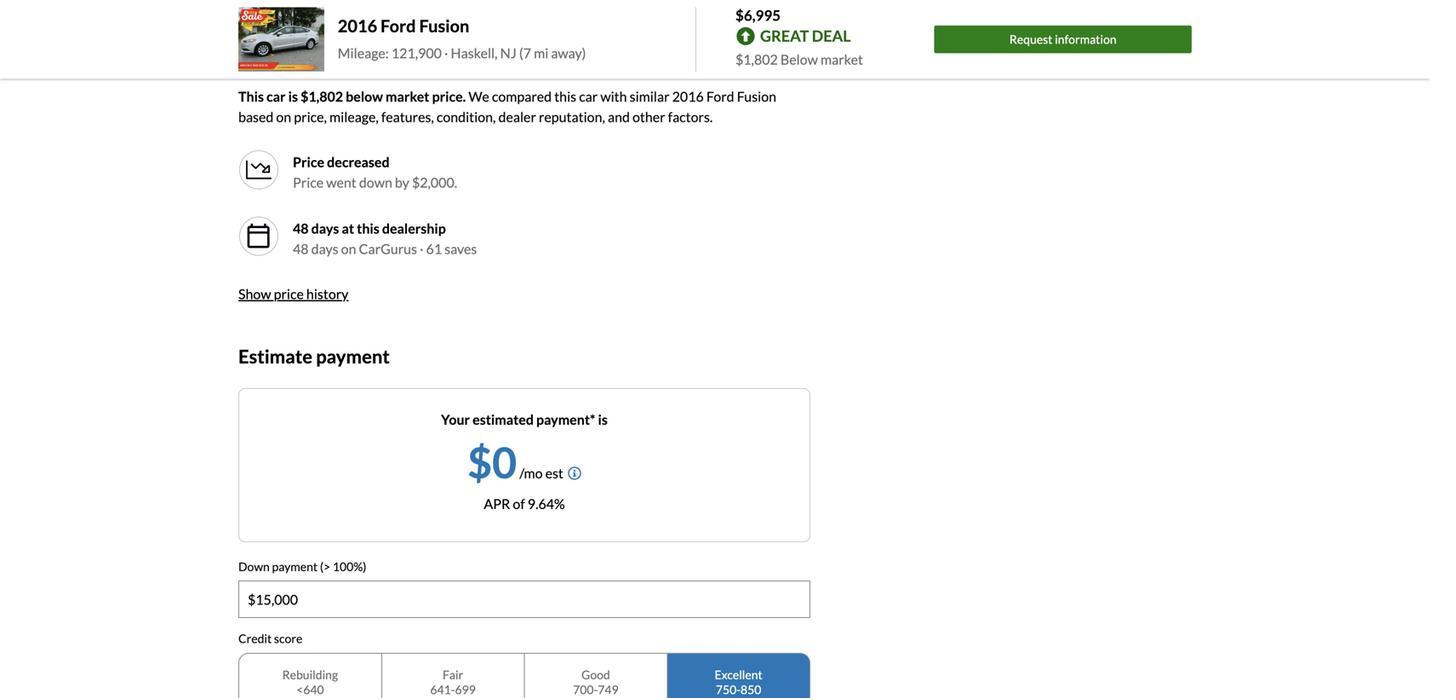 Task type: describe. For each thing, give the bounding box(es) containing it.
payment for down
[[272, 559, 318, 574]]

price.
[[432, 88, 466, 105]]

fair
[[443, 667, 463, 682]]

121,900
[[392, 45, 442, 61]]

dealership
[[382, 220, 446, 237]]

estimate payment
[[238, 345, 390, 367]]

2016 inside we compared this car with similar 2016 ford fusion based on price, mileage, features, condition, dealer reputation, and other factors.
[[672, 88, 704, 105]]

down
[[359, 174, 392, 191]]

show price history link
[[238, 286, 349, 302]]

$6,995
[[736, 6, 781, 24]]

(imv)
[[556, 57, 586, 71]]

credit
[[238, 631, 272, 646]]

641-
[[430, 682, 455, 697]]

estimate
[[238, 345, 312, 367]]

1 days from the top
[[311, 220, 339, 237]]

ford inside we compared this car with similar 2016 ford fusion based on price, mileage, features, condition, dealer reputation, and other factors.
[[706, 88, 734, 105]]

info circle image
[[568, 466, 581, 480]]

on inside 48 days at this dealership 48 days on cargurus · 61 saves
[[341, 240, 356, 257]]

credit score
[[238, 631, 302, 646]]

your estimated payment* is
[[441, 411, 608, 428]]

fusion inside we compared this car with similar 2016 ford fusion based on price, mileage, features, condition, dealer reputation, and other factors.
[[737, 88, 776, 105]]

48 days at this dealership image
[[238, 216, 279, 257]]

at
[[342, 220, 354, 237]]

your
[[441, 411, 470, 428]]

61
[[426, 240, 442, 257]]

other
[[633, 108, 665, 125]]

1 horizontal spatial is
[[598, 411, 608, 428]]

<640
[[296, 682, 324, 697]]

haskell,
[[451, 45, 498, 61]]

reputation,
[[539, 108, 605, 125]]

show price history
[[238, 286, 349, 302]]

compared
[[492, 88, 552, 105]]

$8,797
[[501, 35, 548, 54]]

mileage,
[[329, 108, 379, 125]]

down
[[238, 559, 270, 574]]

(7
[[519, 45, 531, 61]]

this
[[238, 88, 264, 105]]

we
[[469, 88, 489, 105]]

payment*
[[536, 411, 595, 428]]

price,
[[294, 108, 327, 125]]

good 700-749
[[573, 667, 619, 697]]

$1,802 below market
[[736, 51, 863, 68]]

dealer
[[498, 108, 536, 125]]

car inside we compared this car with similar 2016 ford fusion based on price, mileage, features, condition, dealer reputation, and other factors.
[[579, 88, 598, 105]]

market for $8,797
[[488, 57, 525, 71]]

1 price from the top
[[293, 154, 324, 170]]

below
[[346, 88, 383, 105]]

749
[[598, 682, 619, 697]]

by
[[395, 174, 409, 191]]

9.64%
[[528, 495, 565, 512]]

below
[[781, 51, 818, 68]]

features,
[[381, 108, 434, 125]]

0 horizontal spatial price
[[274, 286, 304, 302]]

100%)
[[333, 559, 366, 574]]

this inside 48 days at this dealership 48 days on cargurus · 61 saves
[[357, 220, 379, 237]]

fusion inside 2016 ford fusion mileage: 121,900 · haskell, nj (7 mi away)
[[419, 16, 469, 36]]

$0
[[467, 436, 517, 487]]

down payment (> 100%)
[[238, 559, 366, 574]]

0 horizontal spatial market
[[386, 88, 429, 105]]

$8,797 avg. market price (imv)
[[463, 35, 586, 71]]

decreased
[[327, 154, 390, 170]]

on inside we compared this car with similar 2016 ford fusion based on price, mileage, features, condition, dealer reputation, and other factors.
[[276, 108, 291, 125]]

/mo
[[519, 465, 543, 481]]

request information button
[[934, 26, 1192, 53]]

· inside 2016 ford fusion mileage: 121,900 · haskell, nj (7 mi away)
[[444, 45, 448, 61]]

fair 641-699
[[430, 667, 476, 697]]

est
[[545, 465, 563, 481]]

1 48 from the top
[[293, 220, 309, 237]]

apr of 9.64%
[[484, 495, 565, 512]]

2 days from the top
[[311, 240, 338, 257]]

away)
[[551, 45, 586, 61]]

history
[[306, 286, 349, 302]]

rebuilding <640
[[282, 667, 338, 697]]

request
[[1010, 32, 1053, 46]]

similar
[[630, 88, 670, 105]]

great deal
[[760, 27, 851, 45]]

mi
[[534, 45, 549, 61]]



Task type: vqa. For each thing, say whether or not it's contained in the screenshot.
right $1,802
yes



Task type: locate. For each thing, give the bounding box(es) containing it.
market
[[821, 51, 863, 68], [488, 57, 525, 71], [386, 88, 429, 105]]

1 vertical spatial this
[[357, 220, 379, 237]]

saves
[[445, 240, 477, 257]]

price
[[527, 57, 554, 71], [274, 286, 304, 302]]

and
[[608, 108, 630, 125]]

1 horizontal spatial on
[[341, 240, 356, 257]]

payment
[[316, 345, 390, 367], [272, 559, 318, 574]]

0 vertical spatial price
[[527, 57, 554, 71]]

1 vertical spatial on
[[341, 240, 356, 257]]

0 vertical spatial fusion
[[419, 16, 469, 36]]

price down $8,797
[[527, 57, 554, 71]]

on down at
[[341, 240, 356, 257]]

0 vertical spatial on
[[276, 108, 291, 125]]

0 horizontal spatial 2016
[[338, 16, 377, 36]]

·
[[444, 45, 448, 61], [420, 240, 424, 257]]

request information
[[1010, 32, 1117, 46]]

1 vertical spatial ·
[[420, 240, 424, 257]]

fusion down the "$1,802 below market" at the right of the page
[[737, 88, 776, 105]]

mileage:
[[338, 45, 389, 61]]

0 vertical spatial is
[[288, 88, 298, 105]]

2 48 from the top
[[293, 240, 309, 257]]

price decreased price went down by $2,000.
[[293, 154, 457, 191]]

48 right 48 days at this dealership image
[[293, 220, 309, 237]]

price
[[293, 154, 324, 170], [293, 174, 324, 191]]

1 horizontal spatial this
[[554, 88, 576, 105]]

cargurus
[[359, 240, 417, 257]]

market down deal
[[821, 51, 863, 68]]

of
[[513, 495, 525, 512]]

850
[[741, 682, 761, 697]]

1 horizontal spatial 2016
[[672, 88, 704, 105]]

2016 inside 2016 ford fusion mileage: 121,900 · haskell, nj (7 mi away)
[[338, 16, 377, 36]]

1 horizontal spatial ford
[[706, 88, 734, 105]]

based
[[238, 108, 274, 125]]

$1,802 down great
[[736, 51, 778, 68]]

price down the price,
[[293, 154, 324, 170]]

0 vertical spatial ·
[[444, 45, 448, 61]]

1 vertical spatial price
[[293, 174, 324, 191]]

days up history at the left of the page
[[311, 240, 338, 257]]

this inside we compared this car with similar 2016 ford fusion based on price, mileage, features, condition, dealer reputation, and other factors.
[[554, 88, 576, 105]]

price right show
[[274, 286, 304, 302]]

price inside $8,797 avg. market price (imv)
[[527, 57, 554, 71]]

ford
[[381, 16, 416, 36], [706, 88, 734, 105]]

excellent 750-850
[[715, 667, 763, 697]]

2016 ford fusion mileage: 121,900 · haskell, nj (7 mi away)
[[338, 16, 586, 61]]

1 vertical spatial $1,802
[[301, 88, 343, 105]]

excellent
[[715, 667, 763, 682]]

1 vertical spatial ford
[[706, 88, 734, 105]]

fusion up 121,900
[[419, 16, 469, 36]]

0 vertical spatial 2016
[[338, 16, 377, 36]]

0 vertical spatial payment
[[316, 345, 390, 367]]

2016 up mileage:
[[338, 16, 377, 36]]

48 days at this dealership 48 days on cargurus · 61 saves
[[293, 220, 477, 257]]

good
[[581, 667, 610, 682]]

2 price from the top
[[293, 174, 324, 191]]

0 vertical spatial 48
[[293, 220, 309, 237]]

days
[[311, 220, 339, 237], [311, 240, 338, 257]]

1 vertical spatial fusion
[[737, 88, 776, 105]]

1 vertical spatial 48
[[293, 240, 309, 257]]

1 vertical spatial is
[[598, 411, 608, 428]]

(>
[[320, 559, 330, 574]]

$1,802 up the price,
[[301, 88, 343, 105]]

1 horizontal spatial price
[[527, 57, 554, 71]]

0 horizontal spatial ·
[[420, 240, 424, 257]]

0 horizontal spatial is
[[288, 88, 298, 105]]

0 vertical spatial price
[[293, 154, 324, 170]]

nj
[[500, 45, 517, 61]]

1 horizontal spatial fusion
[[737, 88, 776, 105]]

avg.
[[463, 57, 485, 71]]

great
[[760, 27, 809, 45]]

0 horizontal spatial ford
[[381, 16, 416, 36]]

fusion
[[419, 16, 469, 36], [737, 88, 776, 105]]

48
[[293, 220, 309, 237], [293, 240, 309, 257]]

$2,000.
[[412, 174, 457, 191]]

0 vertical spatial $1,802
[[736, 51, 778, 68]]

48 days at this dealership image
[[245, 223, 272, 250]]

1 vertical spatial 2016
[[672, 88, 704, 105]]

car
[[266, 88, 286, 105], [579, 88, 598, 105]]

0 horizontal spatial car
[[266, 88, 286, 105]]

estimated
[[473, 411, 534, 428]]

$0 /mo est
[[467, 436, 563, 487]]

market up features,
[[386, 88, 429, 105]]

show
[[238, 286, 271, 302]]

$1,802
[[736, 51, 778, 68], [301, 88, 343, 105]]

rebuilding
[[282, 667, 338, 682]]

is up the price,
[[288, 88, 298, 105]]

48 right 48 days at this dealership icon
[[293, 240, 309, 257]]

payment left (>
[[272, 559, 318, 574]]

score
[[274, 631, 302, 646]]

this right at
[[357, 220, 379, 237]]

on left the price,
[[276, 108, 291, 125]]

ford up 121,900
[[381, 16, 416, 36]]

deal
[[812, 27, 851, 45]]

market inside $8,797 avg. market price (imv)
[[488, 57, 525, 71]]

0 horizontal spatial $1,802
[[301, 88, 343, 105]]

1 vertical spatial price
[[274, 286, 304, 302]]

750-
[[716, 682, 741, 697]]

market for $1,802
[[821, 51, 863, 68]]

payment for estimate
[[316, 345, 390, 367]]

we compared this car with similar 2016 ford fusion based on price, mileage, features, condition, dealer reputation, and other factors.
[[238, 88, 776, 125]]

2 car from the left
[[579, 88, 598, 105]]

on
[[276, 108, 291, 125], [341, 240, 356, 257]]

is right payment*
[[598, 411, 608, 428]]

2016
[[338, 16, 377, 36], [672, 88, 704, 105]]

this up reputation,
[[554, 88, 576, 105]]

market down $8,797
[[488, 57, 525, 71]]

1 vertical spatial days
[[311, 240, 338, 257]]

1 horizontal spatial $1,802
[[736, 51, 778, 68]]

went
[[326, 174, 357, 191]]

days left at
[[311, 220, 339, 237]]

· left 61
[[420, 240, 424, 257]]

1 horizontal spatial ·
[[444, 45, 448, 61]]

1 horizontal spatial car
[[579, 88, 598, 105]]

1 horizontal spatial market
[[488, 57, 525, 71]]

payment down history at the left of the page
[[316, 345, 390, 367]]

· inside 48 days at this dealership 48 days on cargurus · 61 saves
[[420, 240, 424, 257]]

0 vertical spatial days
[[311, 220, 339, 237]]

price left went
[[293, 174, 324, 191]]

information
[[1055, 32, 1117, 46]]

2016 ford fusion image
[[238, 7, 324, 72]]

with
[[600, 88, 627, 105]]

0 horizontal spatial this
[[357, 220, 379, 237]]

car left 'with'
[[579, 88, 598, 105]]

factors.
[[668, 108, 713, 125]]

Down payment (> 100%) text field
[[239, 582, 810, 617]]

price decreased image
[[238, 149, 279, 190], [245, 156, 272, 183]]

0 horizontal spatial fusion
[[419, 16, 469, 36]]

0 horizontal spatial on
[[276, 108, 291, 125]]

this car is $1,802 below market price.
[[238, 88, 466, 105]]

699
[[455, 682, 476, 697]]

this
[[554, 88, 576, 105], [357, 220, 379, 237]]

is
[[288, 88, 298, 105], [598, 411, 608, 428]]

ford up factors.
[[706, 88, 734, 105]]

0 vertical spatial this
[[554, 88, 576, 105]]

0 vertical spatial ford
[[381, 16, 416, 36]]

700-
[[573, 682, 598, 697]]

1 vertical spatial payment
[[272, 559, 318, 574]]

· left haskell,
[[444, 45, 448, 61]]

car right this
[[266, 88, 286, 105]]

ford inside 2016 ford fusion mileage: 121,900 · haskell, nj (7 mi away)
[[381, 16, 416, 36]]

apr
[[484, 495, 510, 512]]

2 horizontal spatial market
[[821, 51, 863, 68]]

2016 up factors.
[[672, 88, 704, 105]]

condition,
[[437, 108, 496, 125]]

1 car from the left
[[266, 88, 286, 105]]



